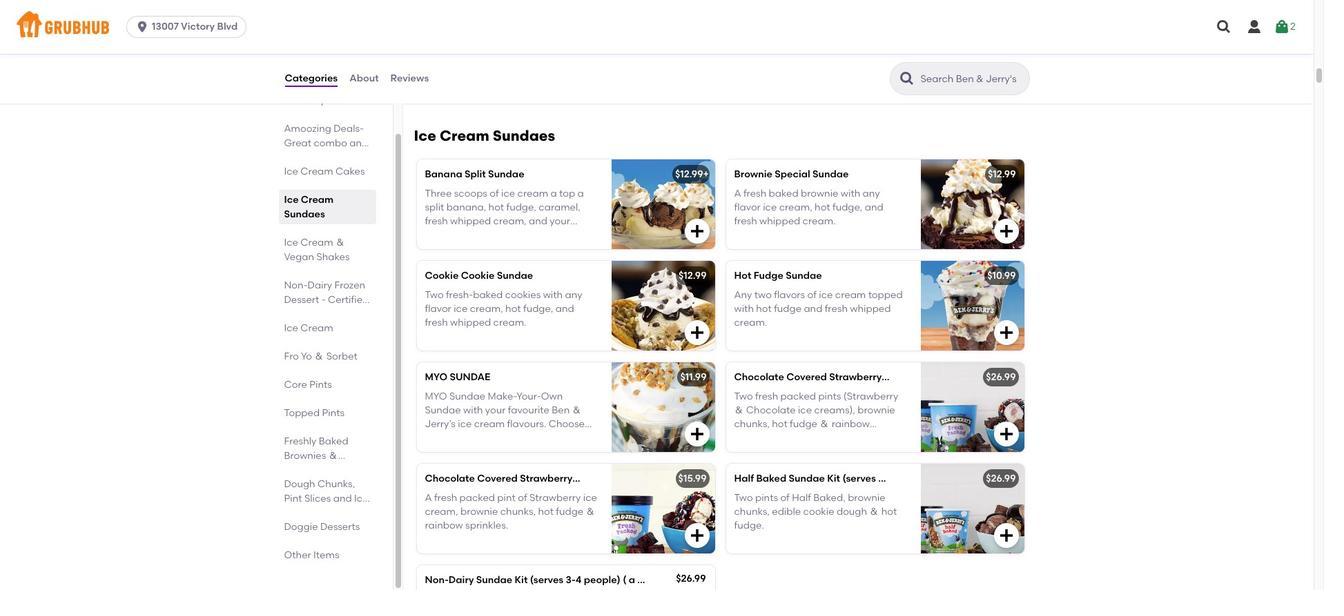 Task type: vqa. For each thing, say whether or not it's contained in the screenshot.
the ice inside the "Two fresh-baked cookies with any flavor ice cream, hot fudge, and fresh whipped cream."
yes



Task type: describe. For each thing, give the bounding box(es) containing it.
topped pints
[[284, 408, 345, 419]]

3- for (serves
[[879, 473, 889, 485]]

hot inside two fresh packed pints (strawberry ＆ chocolate ice creams), brownie chunks, hot fudge ＆ rainbow sprinkles.
[[772, 419, 788, 431]]

covers
[[425, 79, 456, 90]]

and inside three scoops of ice cream a top a split banana, hot fudge, caramel, fresh whipped cream, and your choice of two toppings.
[[529, 216, 548, 228]]

cookie inside two pints of half baked, brownie chunks, edible cookie dough ＆ hot fudge.
[[804, 506, 835, 518]]

cakes
[[336, 166, 365, 178]]

two for two fresh-baked cookies with any flavor ice cream, hot fudge, and fresh whipped cream.
[[425, 289, 444, 301]]

ice inside a fresh baked brownie with any flavor ice cream, hot fudge, and fresh whipped cream.
[[763, 202, 777, 214]]

certified
[[328, 294, 369, 306]]

ice inside two fresh-baked cookies with any flavor ice cream, hot fudge, and fresh whipped cream.
[[454, 303, 468, 315]]

three scoops of ice cream a top a split banana, hot fudge, caramel, fresh whipped cream, and your choice of two toppings.
[[425, 188, 584, 242]]

ice inside non-dairy frozen dessert - certified vegan ice cream
[[284, 323, 298, 334]]

a left top
[[551, 188, 557, 200]]

two inside any two flavors of ice cream topped with hot fudge and fresh whipped cream.
[[755, 289, 772, 301]]

strawberry for of
[[520, 473, 573, 485]]

dairy for frozen
[[308, 280, 332, 291]]

kit for dairy
[[515, 574, 528, 586]]

come
[[284, 166, 313, 178]]

about
[[350, 72, 379, 84]]

sundae
[[450, 371, 491, 383]]

a fresh baked brownie with any flavor ice cream, hot fudge, and fresh whipped cream.
[[735, 188, 884, 228]]

covered for chocolate covered strawberry sundae kit(serves 1-2 people)
[[478, 473, 518, 485]]

any for a fresh baked brownie with any flavor ice cream, hot fudge, and fresh whipped cream.
[[863, 188, 880, 200]]

fudge, for two fresh-baked cookies with any flavor ice cream, hot fudge, and fresh whipped cream.
[[524, 303, 554, 315]]

chocolate covered strawberry sundae kit(serves 1-2 people) image
[[612, 464, 715, 554]]

svg image for three scoops of ice cream a top a split banana, hot fudge, caramel, fresh whipped cream, and your choice of two toppings.
[[689, 223, 706, 239]]

baked for brownies
[[319, 436, 349, 448]]

split
[[465, 168, 486, 180]]

people) for half baked sundae kit (serves 3-4 people)
[[897, 473, 934, 485]]

3- for kit(serves
[[972, 371, 982, 383]]

ice inside any two flavors of ice cream topped with hot fudge and fresh whipped cream.
[[819, 289, 833, 301]]

baked,
[[814, 492, 846, 504]]

fresh inside two fresh packed pints (strawberry ＆ chocolate ice creams), brownie chunks, hot fudge ＆ rainbow sprinkles.
[[756, 391, 779, 403]]

deals-
[[334, 123, 364, 135]]

amoozing deals- great combo and package deals. come get em!!
[[284, 123, 368, 178]]

hot inside three scoops of ice cream a top a split banana, hot fudge, caramel, fresh whipped cream, and your choice of two toppings.
[[489, 202, 504, 214]]

reviews button
[[390, 54, 430, 104]]

popular
[[309, 95, 346, 106]]

dough
[[284, 479, 315, 490]]

hot inside two fresh-baked cookies with any flavor ice cream, hot fudge, and fresh whipped cream.
[[506, 303, 521, 315]]

ice cream cake chocolate chip cookie dough / chocolate fudge brownie  (6-8 people) image
[[612, 8, 715, 98]]

flavors. inside the yummy ice cream with a  chocolate oreo cookie layer between the different flavors. vanilla frosting covers the cake.
[[467, 65, 501, 76]]

brownie inside a fresh baked brownie with any flavor ice cream, hot fudge, and fresh whipped cream.
[[801, 188, 839, 200]]

fudge inside two fresh packed pints (strawberry ＆ chocolate ice creams), brownie chunks, hot fudge ＆ rainbow sprinkles.
[[790, 419, 818, 431]]

two for two pints of half baked, brownie chunks, edible cookie dough ＆ hot fudge.
[[735, 492, 753, 504]]

sprinkles. inside a fresh packed pint of strawberry ice cream, brownie chunks, hot fudge ＆ rainbow sprinkles.
[[466, 520, 509, 532]]

ice cream cakes
[[284, 166, 365, 178]]

of inside a fresh packed pint of strawberry ice cream, brownie chunks, hot fudge ＆ rainbow sprinkles.
[[518, 492, 527, 504]]

$10.99
[[988, 270, 1016, 282]]

and inside any two flavors of ice cream topped with hot fudge and fresh whipped cream.
[[804, 303, 823, 315]]

fudge, inside three scoops of ice cream a top a split banana, hot fudge, caramel, fresh whipped cream, and your choice of two toppings.
[[507, 202, 537, 214]]

brownie inside two pints of half baked, brownie chunks, edible cookie dough ＆ hot fudge.
[[848, 492, 886, 504]]

cream, inside two fresh-baked cookies with any flavor ice cream, hot fudge, and fresh whipped cream.
[[470, 303, 503, 315]]

yummy ice cream with a  chocolate oreo cookie layer between the different flavors. vanilla frosting covers the cake. button
[[417, 8, 715, 98]]

topped
[[869, 289, 903, 301]]

hot fudge sundae
[[735, 270, 822, 282]]

vanilla
[[843, 65, 874, 76]]

two fresh-baked cookies with any flavor ice cream, hot fudge, and fresh whipped cream.
[[425, 289, 583, 329]]

baked for special
[[769, 188, 799, 200]]

cream inside non-dairy frozen dessert - certified vegan ice cream
[[301, 323, 333, 334]]

main navigation navigation
[[0, 0, 1314, 54]]

vegan inside non-dairy frozen dessert - certified vegan ice cream
[[284, 309, 314, 321]]

pint
[[498, 492, 516, 504]]

flavor for a
[[735, 202, 761, 214]]

flavors
[[775, 289, 806, 301]]

chocolate
[[542, 37, 590, 48]]

hot inside a fresh packed pint of strawberry ice cream, brownie chunks, hot fudge ＆ rainbow sprinkles.
[[538, 506, 554, 518]]

cream. for cookies
[[494, 317, 527, 329]]

$12.99 for a fresh baked brownie with any flavor ice cream, hot fudge, and fresh whipped cream.
[[988, 168, 1016, 180]]

1 horizontal spatial sundaes
[[493, 127, 555, 144]]

jumbo
[[284, 465, 318, 477]]

svg image inside 2 button
[[1274, 19, 1291, 35]]

of right choice
[[459, 230, 468, 242]]

myo sundae
[[425, 371, 491, 383]]

flavor for two
[[425, 303, 452, 315]]

two for two fresh packed pints (strawberry ＆ chocolate ice creams), brownie chunks, hot fudge ＆ rainbow sprinkles.
[[735, 391, 753, 403]]

doggie
[[284, 522, 318, 533]]

sandwhiches
[[284, 522, 347, 534]]

2 button
[[1274, 15, 1296, 39]]

vegan inside ice cream ＆ vegan shakes
[[284, 251, 314, 263]]

$26.99 for half baked sundae kit (serves 3-4 people)
[[986, 473, 1016, 485]]

$12.99 +
[[676, 168, 709, 180]]

yummy ice cream with a  chocolate oreo cookie layer between the different flavors. vanilla frosting covers the cake.
[[425, 37, 590, 90]]

banana split sundae
[[425, 168, 525, 180]]

brownie inside two fresh packed pints (strawberry ＆ chocolate ice creams), brownie chunks, hot fudge ＆ rainbow sprinkles.
[[858, 405, 896, 417]]

2 vertical spatial $26.99
[[676, 573, 706, 585]]

three
[[425, 188, 452, 200]]

whipped inside any two flavors of ice cream topped with hot fudge and fresh whipped cream.
[[851, 303, 891, 315]]

a inside the yummy ice cream with a  chocolate oreo cookie layer between the different flavors. vanilla frosting covers the cake.
[[534, 37, 540, 48]]

pints inside two pints of half baked, brownie chunks, edible cookie dough ＆ hot fudge.
[[756, 492, 779, 504]]

package
[[284, 152, 326, 164]]

dessert
[[284, 294, 319, 306]]

30
[[664, 574, 676, 586]]

chunks, inside two fresh packed pints (strawberry ＆ chocolate ice creams), brownie chunks, hot fudge ＆ rainbow sprinkles.
[[735, 419, 770, 431]]

a right (
[[629, 574, 635, 586]]

people) for chocolate covered strawberry sundae kit(serves 3-4 people)
[[990, 371, 1027, 383]]

ice cream ＆ vegan shakes
[[284, 237, 350, 263]]

fresh inside any two flavors of ice cream topped with hot fudge and fresh whipped cream.
[[825, 303, 848, 315]]

and inside two fresh-baked cookies with any flavor ice cream, hot fudge, and fresh whipped cream.
[[556, 303, 575, 315]]

brownie special sundae
[[735, 168, 849, 180]]

freshly baked brownies ＆ jumbo cookies dough chunks, pint slices and ice cream sandwhiches
[[284, 436, 369, 534]]

non-dairy sundae kit (serves 3-4 people) ( a up to  30 value)
[[425, 574, 708, 586]]

between inside the yummy ice cream with a  chocolate oreo cookie layer between the different flavors. vanilla frosting covers the cake.
[[508, 51, 549, 62]]

fresh-
[[446, 289, 473, 301]]

chunks,
[[318, 479, 355, 490]]

cake
[[821, 37, 844, 48]]

(serves for dairy
[[530, 574, 564, 586]]

scoops
[[454, 188, 488, 200]]

up
[[638, 574, 650, 586]]

fudge, for a fresh baked brownie with any flavor ice cream, hot fudge, and fresh whipped cream.
[[833, 202, 863, 214]]

special
[[775, 168, 811, 180]]

4 for kit(serves
[[982, 371, 988, 383]]

between inside yummy ice cream cake with oreo cookie filling between the two flavors. covered with a vanilla frosting.
[[795, 51, 836, 62]]

cream inside three scoops of ice cream a top a split banana, hot fudge, caramel, fresh whipped cream, and your choice of two toppings.
[[518, 188, 549, 200]]

cookie inside yummy ice cream cake with oreo cookie filling between the two flavors. covered with a vanilla frosting.
[[735, 51, 766, 62]]

caramel,
[[539, 202, 581, 214]]

0 vertical spatial half
[[735, 473, 754, 485]]

kit for baked
[[828, 473, 841, 485]]

ice down come
[[284, 194, 299, 206]]

pints inside two fresh packed pints (strawberry ＆ chocolate ice creams), brownie chunks, hot fudge ＆ rainbow sprinkles.
[[819, 391, 842, 403]]

half inside two pints of half baked, brownie chunks, edible cookie dough ＆ hot fudge.
[[792, 492, 812, 504]]

and inside a fresh baked brownie with any flavor ice cream, hot fudge, and fresh whipped cream.
[[865, 202, 884, 214]]

chocolate covered strawberry sundae kit(serves 3-4 people) image
[[921, 362, 1025, 452]]

whipped inside three scoops of ice cream a top a split banana, hot fudge, caramel, fresh whipped cream, and your choice of two toppings.
[[450, 216, 491, 228]]

hot inside any two flavors of ice cream topped with hot fudge and fresh whipped cream.
[[757, 303, 772, 315]]

creams),
[[815, 405, 856, 417]]

cream inside yummy ice cream cake with oreo cookie filling between the two flavors. covered with a vanilla frosting.
[[788, 37, 819, 48]]

fro
[[284, 351, 299, 363]]

search icon image
[[899, 70, 916, 87]]

pint
[[284, 493, 302, 505]]

ice down the 'package'
[[284, 166, 298, 178]]

yummy for cookie
[[735, 37, 769, 48]]

pints for core pints
[[310, 379, 332, 391]]

two inside yummy ice cream cake with oreo cookie filling between the two flavors. covered with a vanilla frosting.
[[856, 51, 873, 62]]

a inside yummy ice cream cake with oreo cookie filling between the two flavors. covered with a vanilla frosting.
[[835, 65, 841, 76]]

rainbow inside a fresh packed pint of strawberry ice cream, brownie chunks, hot fudge ＆ rainbow sprinkles.
[[425, 520, 463, 532]]

non- for non-dairy sundae kit (serves 3-4 people) ( a up to  30 value)
[[425, 574, 449, 586]]

0 horizontal spatial 3-
[[566, 574, 576, 586]]

choice
[[425, 230, 457, 242]]

packed for cream,
[[460, 492, 495, 504]]

13007
[[152, 21, 179, 32]]

hot
[[735, 270, 752, 282]]

oreo
[[868, 37, 892, 48]]

items
[[314, 550, 340, 562]]

your
[[550, 216, 570, 228]]

＆ inside two pints of half baked, brownie chunks, edible cookie dough ＆ hot fudge.
[[870, 506, 880, 518]]

cream. inside any two flavors of ice cream topped with hot fudge and fresh whipped cream.
[[735, 317, 768, 329]]

cream inside freshly baked brownies ＆ jumbo cookies dough chunks, pint slices and ice cream sandwhiches
[[284, 508, 317, 519]]

cream inside any two flavors of ice cream topped with hot fudge and fresh whipped cream.
[[836, 289, 866, 301]]

value)
[[679, 574, 708, 586]]

yo
[[301, 351, 312, 363]]

hot inside two pints of half baked, brownie chunks, edible cookie dough ＆ hot fudge.
[[882, 506, 897, 518]]

0 horizontal spatial sundaes
[[284, 209, 325, 220]]

1 horizontal spatial the
[[551, 51, 566, 62]]

brownies
[[284, 450, 326, 462]]

chocolate for chocolate covered strawberry sundae kit(serves 3-4 people)
[[735, 371, 785, 383]]

doggie desserts
[[284, 522, 360, 533]]

any two flavors of ice cream topped with hot fudge and fresh whipped cream.
[[735, 289, 903, 329]]

cream up banana split sundae
[[440, 127, 490, 144]]

banana,
[[447, 202, 486, 214]]

other
[[284, 550, 311, 562]]

core
[[284, 379, 307, 391]]

frozen
[[335, 280, 365, 291]]

rainbow inside two fresh packed pints (strawberry ＆ chocolate ice creams), brownie chunks, hot fudge ＆ rainbow sprinkles.
[[832, 419, 870, 431]]

＆ inside freshly baked brownies ＆ jumbo cookies dough chunks, pint slices and ice cream sandwhiches
[[329, 450, 338, 462]]

2 vertical spatial 4
[[576, 574, 582, 586]]

two inside three scoops of ice cream a top a split banana, hot fudge, caramel, fresh whipped cream, and your choice of two toppings.
[[471, 230, 488, 242]]

oreo
[[425, 51, 446, 62]]

non- for non-dairy frozen dessert - certified vegan ice cream
[[284, 280, 308, 291]]

hot fudge sundae image
[[921, 261, 1025, 351]]

a for a fresh packed pint of strawberry ice cream, brownie chunks, hot fudge ＆ rainbow sprinkles.
[[425, 492, 432, 504]]

non-dairy frozen dessert - certified vegan ice cream
[[284, 280, 369, 334]]

amoozing
[[284, 123, 331, 135]]

svg image for two fresh-baked cookies with any flavor ice cream, hot fudge, and fresh whipped cream.
[[689, 324, 706, 341]]

svg image for any two flavors of ice cream topped with hot fudge and fresh whipped cream.
[[998, 324, 1015, 341]]

0 vertical spatial ice cream sundaes
[[414, 127, 555, 144]]

cream inside ice cream ＆ vegan shakes
[[301, 237, 333, 249]]

fudge
[[754, 270, 784, 282]]

$11.99
[[681, 371, 707, 383]]

a for a fresh baked brownie with any flavor ice cream, hot fudge, and fresh whipped cream.
[[735, 188, 742, 200]]

deals.
[[328, 152, 356, 164]]



Task type: locate. For each thing, give the bounding box(es) containing it.
ice
[[462, 37, 476, 48], [502, 188, 515, 200], [763, 202, 777, 214], [819, 289, 833, 301], [454, 303, 468, 315], [798, 405, 812, 417], [584, 492, 597, 504]]

packed inside two fresh packed pints (strawberry ＆ chocolate ice creams), brownie chunks, hot fudge ＆ rainbow sprinkles.
[[781, 391, 816, 403]]

fresh inside three scoops of ice cream a top a split banana, hot fudge, caramel, fresh whipped cream, and your choice of two toppings.
[[425, 216, 448, 228]]

people) for chocolate covered strawberry sundae kit(serves 1-2 people)
[[678, 473, 715, 485]]

two up vanilla
[[856, 51, 873, 62]]

packed inside a fresh packed pint of strawberry ice cream, brownie chunks, hot fudge ＆ rainbow sprinkles.
[[460, 492, 495, 504]]

victory
[[181, 21, 215, 32]]

categories
[[285, 72, 338, 84]]

kit(serves for 3-
[[923, 371, 970, 383]]

cream,
[[780, 202, 813, 214], [494, 216, 527, 228], [470, 303, 503, 315], [425, 506, 458, 518]]

between
[[508, 51, 549, 62], [795, 51, 836, 62]]

0 vertical spatial vegan
[[284, 251, 314, 263]]

kit
[[828, 473, 841, 485], [515, 574, 528, 586]]

brownie inside a fresh packed pint of strawberry ice cream, brownie chunks, hot fudge ＆ rainbow sprinkles.
[[461, 506, 498, 518]]

chunks, inside a fresh packed pint of strawberry ice cream, brownie chunks, hot fudge ＆ rainbow sprinkles.
[[501, 506, 536, 518]]

desserts
[[320, 522, 360, 533]]

two pints of half baked, brownie chunks, edible cookie dough ＆ hot fudge.
[[735, 492, 897, 532]]

0 horizontal spatial cream.
[[494, 317, 527, 329]]

ice inside freshly baked brownies ＆ jumbo cookies dough chunks, pint slices and ice cream sandwhiches
[[354, 493, 369, 505]]

cream up layer
[[479, 37, 509, 48]]

between up vanilla
[[508, 51, 549, 62]]

a left chocolate
[[534, 37, 540, 48]]

and inside amoozing deals- great combo and package deals. come get em!!
[[350, 137, 368, 149]]

of
[[490, 188, 499, 200], [459, 230, 468, 242], [808, 289, 817, 301], [518, 492, 527, 504], [781, 492, 790, 504]]

ice down fresh-
[[454, 303, 468, 315]]

covered up pint
[[478, 473, 518, 485]]

flavors. up cake.
[[467, 65, 501, 76]]

packed left pint
[[460, 492, 495, 504]]

chocolate inside two fresh packed pints (strawberry ＆ chocolate ice creams), brownie chunks, hot fudge ＆ rainbow sprinkles.
[[747, 405, 796, 417]]

Search Ben & Jerry's search field
[[920, 73, 1025, 86]]

1 vertical spatial (serves
[[530, 574, 564, 586]]

＆ inside a fresh packed pint of strawberry ice cream, brownie chunks, hot fudge ＆ rainbow sprinkles.
[[586, 506, 596, 518]]

2 horizontal spatial cream.
[[803, 216, 836, 228]]

fresh inside a fresh packed pint of strawberry ice cream, brownie chunks, hot fudge ＆ rainbow sprinkles.
[[434, 492, 457, 504]]

cream, inside a fresh packed pint of strawberry ice cream, brownie chunks, hot fudge ＆ rainbow sprinkles.
[[425, 506, 458, 518]]

whipped down fresh-
[[450, 317, 491, 329]]

baked for sundae
[[757, 473, 787, 485]]

and inside freshly baked brownies ＆ jumbo cookies dough chunks, pint slices and ice cream sandwhiches
[[333, 493, 352, 505]]

fudge inside any two flavors of ice cream topped with hot fudge and fresh whipped cream.
[[774, 303, 802, 315]]

with down brownie special sundae
[[841, 188, 861, 200]]

ice right scoops
[[502, 188, 515, 200]]

1 vertical spatial half
[[792, 492, 812, 504]]

1 vertical spatial baked
[[473, 289, 503, 301]]

baked inside a fresh baked brownie with any flavor ice cream, hot fudge, and fresh whipped cream.
[[769, 188, 799, 200]]

cake.
[[476, 79, 501, 90]]

1 horizontal spatial kit(serves
[[923, 371, 970, 383]]

cream. inside a fresh baked brownie with any flavor ice cream, hot fudge, and fresh whipped cream.
[[803, 216, 836, 228]]

with inside any two flavors of ice cream topped with hot fudge and fresh whipped cream.
[[735, 303, 754, 315]]

1 cookie from the left
[[425, 270, 459, 282]]

edible
[[772, 506, 801, 518]]

0 horizontal spatial rainbow
[[425, 520, 463, 532]]

cream, inside a fresh baked brownie with any flavor ice cream, hot fudge, and fresh whipped cream.
[[780, 202, 813, 214]]

chocolate
[[735, 371, 785, 383], [747, 405, 796, 417], [425, 473, 475, 485]]

1 horizontal spatial yummy
[[735, 37, 769, 48]]

covered inside yummy ice cream cake with oreo cookie filling between the two flavors. covered with a vanilla frosting.
[[770, 65, 810, 76]]

0 vertical spatial chocolate
[[735, 371, 785, 383]]

brownie down (strawberry
[[858, 405, 896, 417]]

＆
[[336, 237, 345, 249], [315, 351, 324, 363], [735, 405, 744, 417], [820, 419, 830, 431], [329, 450, 338, 462], [586, 506, 596, 518], [870, 506, 880, 518]]

pints right topped
[[322, 408, 345, 419]]

yummy inside the yummy ice cream with a  chocolate oreo cookie layer between the different flavors. vanilla frosting covers the cake.
[[425, 37, 460, 48]]

whipped down brownie special sundae
[[760, 216, 801, 228]]

flavor inside two fresh-baked cookies with any flavor ice cream, hot fudge, and fresh whipped cream.
[[425, 303, 452, 315]]

cookie cookie sundae
[[425, 270, 533, 282]]

ice cream sundaes down come
[[284, 194, 334, 220]]

1 horizontal spatial cookie
[[735, 51, 766, 62]]

frosting.
[[735, 79, 772, 90]]

cream down get
[[301, 194, 334, 206]]

0 horizontal spatial cookie
[[425, 270, 459, 282]]

sundaes up ice cream ＆ vegan shakes
[[284, 209, 325, 220]]

with down cake
[[813, 65, 832, 76]]

0 horizontal spatial kit(serves
[[614, 473, 660, 485]]

vegan left shakes
[[284, 251, 314, 263]]

baked inside two fresh-baked cookies with any flavor ice cream, hot fudge, and fresh whipped cream.
[[473, 289, 503, 301]]

rainbow
[[832, 419, 870, 431], [425, 520, 463, 532]]

cookies
[[320, 465, 358, 477]]

dairy inside non-dairy frozen dessert - certified vegan ice cream
[[308, 280, 332, 291]]

packed
[[781, 391, 816, 403], [460, 492, 495, 504]]

of up "edible"
[[781, 492, 790, 504]]

(serves
[[843, 473, 876, 485], [530, 574, 564, 586]]

2
[[1291, 21, 1296, 32], [670, 473, 676, 485]]

2 vertical spatial fudge
[[556, 506, 584, 518]]

ice inside a fresh packed pint of strawberry ice cream, brownie chunks, hot fudge ＆ rainbow sprinkles.
[[584, 492, 597, 504]]

pints for topped pints
[[322, 408, 345, 419]]

1 horizontal spatial a
[[735, 188, 742, 200]]

cookies
[[505, 289, 541, 301]]

1 horizontal spatial cream.
[[735, 317, 768, 329]]

1 horizontal spatial (serves
[[843, 473, 876, 485]]

flavor down fresh-
[[425, 303, 452, 315]]

packed for ice
[[781, 391, 816, 403]]

1 vertical spatial dairy
[[449, 574, 474, 586]]

a left vanilla
[[835, 65, 841, 76]]

1 vegan from the top
[[284, 251, 314, 263]]

1 horizontal spatial pints
[[819, 391, 842, 403]]

kit up baked, at the bottom
[[828, 473, 841, 485]]

two
[[425, 289, 444, 301], [735, 391, 753, 403], [735, 492, 753, 504]]

most
[[284, 95, 307, 106]]

0 vertical spatial strawberry
[[830, 371, 882, 383]]

the inside yummy ice cream cake with oreo cookie filling between the two flavors. covered with a vanilla frosting.
[[838, 51, 854, 62]]

0 horizontal spatial pints
[[756, 492, 779, 504]]

of right scoops
[[490, 188, 499, 200]]

ice inside the yummy ice cream with a  chocolate oreo cookie layer between the different flavors. vanilla frosting covers the cake.
[[462, 37, 476, 48]]

1 vertical spatial any
[[565, 289, 583, 301]]

1 horizontal spatial 3-
[[879, 473, 889, 485]]

combo
[[314, 137, 347, 149]]

1 horizontal spatial cookie
[[461, 270, 495, 282]]

a inside a fresh baked brownie with any flavor ice cream, hot fudge, and fresh whipped cream.
[[735, 188, 742, 200]]

2 vertical spatial 3-
[[566, 574, 576, 586]]

whipped inside a fresh baked brownie with any flavor ice cream, hot fudge, and fresh whipped cream.
[[760, 216, 801, 228]]

1 vertical spatial two
[[471, 230, 488, 242]]

0 vertical spatial a
[[735, 188, 742, 200]]

with right cookies
[[543, 289, 563, 301]]

1 vertical spatial chocolate
[[747, 405, 796, 417]]

0 vertical spatial two
[[856, 51, 873, 62]]

0 horizontal spatial 2
[[670, 473, 676, 485]]

0 vertical spatial fudge
[[774, 303, 802, 315]]

brownie up dough
[[848, 492, 886, 504]]

1 vertical spatial kit(serves
[[614, 473, 660, 485]]

cream up shakes
[[301, 237, 333, 249]]

0 vertical spatial flavor
[[735, 202, 761, 214]]

cream. down the any
[[735, 317, 768, 329]]

between down cake
[[795, 51, 836, 62]]

baked inside freshly baked brownies ＆ jumbo cookies dough chunks, pint slices and ice cream sandwhiches
[[319, 436, 349, 448]]

flavor
[[735, 202, 761, 214], [425, 303, 452, 315]]

svg image
[[1274, 19, 1291, 35], [689, 223, 706, 239], [998, 223, 1015, 239], [689, 324, 706, 341], [998, 324, 1015, 341], [689, 527, 706, 544], [998, 527, 1015, 544]]

cream up caramel,
[[518, 188, 549, 200]]

cookie up different
[[449, 51, 480, 62]]

any
[[863, 188, 880, 200], [565, 289, 583, 301]]

flavors. inside yummy ice cream cake with oreo cookie filling between the two flavors. covered with a vanilla frosting.
[[735, 65, 768, 76]]

yummy inside yummy ice cream cake with oreo cookie filling between the two flavors. covered with a vanilla frosting.
[[735, 37, 769, 48]]

(serves for baked
[[843, 473, 876, 485]]

dairy
[[308, 280, 332, 291], [449, 574, 474, 586]]

1 horizontal spatial flavor
[[735, 202, 761, 214]]

0 horizontal spatial any
[[565, 289, 583, 301]]

covered down the filling
[[770, 65, 810, 76]]

0 horizontal spatial between
[[508, 51, 549, 62]]

a
[[534, 37, 540, 48], [835, 65, 841, 76], [551, 188, 557, 200], [578, 188, 584, 200], [629, 574, 635, 586]]

svg image for two pints of half baked, brownie chunks, edible cookie dough ＆ hot fudge.
[[998, 527, 1015, 544]]

0 horizontal spatial dairy
[[308, 280, 332, 291]]

ice inside three scoops of ice cream a top a split banana, hot fudge, caramel, fresh whipped cream, and your choice of two toppings.
[[502, 188, 515, 200]]

svg image
[[1216, 19, 1233, 35], [1247, 19, 1263, 35], [135, 20, 149, 34], [998, 72, 1015, 88], [689, 426, 706, 442], [998, 426, 1015, 442]]

1 vertical spatial covered
[[787, 371, 827, 383]]

cream. down cookies
[[494, 317, 527, 329]]

-
[[322, 294, 326, 306]]

cookie inside the yummy ice cream with a  chocolate oreo cookie layer between the different flavors. vanilla frosting covers the cake.
[[449, 51, 480, 62]]

yummy up oreo
[[425, 37, 460, 48]]

2 vertical spatial two
[[735, 492, 753, 504]]

fudge, inside two fresh-baked cookies with any flavor ice cream, hot fudge, and fresh whipped cream.
[[524, 303, 554, 315]]

fudge, down cookies
[[524, 303, 554, 315]]

cream up doggie on the bottom of the page
[[284, 508, 317, 519]]

2 between from the left
[[795, 51, 836, 62]]

of right pint
[[518, 492, 527, 504]]

0 horizontal spatial (serves
[[530, 574, 564, 586]]

half
[[735, 473, 754, 485], [792, 492, 812, 504]]

ice up banana
[[414, 127, 436, 144]]

$26.99 for chocolate covered strawberry sundae kit(serves 3-4 people)
[[986, 371, 1016, 383]]

flavor inside a fresh baked brownie with any flavor ice cream, hot fudge, and fresh whipped cream.
[[735, 202, 761, 214]]

the up vanilla
[[838, 51, 854, 62]]

2 vertical spatial chocolate
[[425, 473, 475, 485]]

fresh
[[744, 188, 767, 200], [425, 216, 448, 228], [735, 216, 758, 228], [825, 303, 848, 315], [425, 317, 448, 329], [756, 391, 779, 403], [434, 492, 457, 504]]

brownie
[[801, 188, 839, 200], [858, 405, 896, 417], [848, 492, 886, 504], [461, 506, 498, 518]]

fudge down creams),
[[790, 419, 818, 431]]

with inside the yummy ice cream with a  chocolate oreo cookie layer between the different flavors. vanilla frosting covers the cake.
[[512, 37, 531, 48]]

myo sundae image
[[612, 362, 715, 452]]

1 horizontal spatial any
[[863, 188, 880, 200]]

0 horizontal spatial yummy
[[425, 37, 460, 48]]

1 flavors. from the left
[[467, 65, 501, 76]]

ice up the dessert
[[284, 237, 298, 249]]

1 vertical spatial flavor
[[425, 303, 452, 315]]

about button
[[349, 54, 380, 104]]

filling
[[768, 51, 793, 62]]

0 vertical spatial dairy
[[308, 280, 332, 291]]

with inside two fresh-baked cookies with any flavor ice cream, hot fudge, and fresh whipped cream.
[[543, 289, 563, 301]]

+
[[704, 168, 709, 180]]

whipped down topped
[[851, 303, 891, 315]]

fro yo ＆ sorbet
[[284, 351, 358, 363]]

frosting
[[537, 65, 574, 76]]

$15.99
[[679, 473, 707, 485]]

1-
[[662, 473, 670, 485]]

ice cream cake vanilla / chocolate (6-8 people) image
[[921, 8, 1025, 98]]

2 horizontal spatial cookie
[[804, 506, 835, 518]]

any
[[735, 289, 753, 301]]

ice up the filling
[[772, 37, 786, 48]]

other items
[[284, 550, 340, 562]]

0 horizontal spatial packed
[[460, 492, 495, 504]]

1 vertical spatial sprinkles.
[[466, 520, 509, 532]]

1 between from the left
[[508, 51, 549, 62]]

ice inside ice cream ＆ vegan shakes
[[284, 237, 298, 249]]

svg image for a fresh baked brownie with any flavor ice cream, hot fudge, and fresh whipped cream.
[[998, 223, 1015, 239]]

fudge down flavors
[[774, 303, 802, 315]]

0 horizontal spatial 4
[[576, 574, 582, 586]]

fudge, up toppings. on the left
[[507, 202, 537, 214]]

(strawberry
[[844, 391, 899, 403]]

1 vertical spatial strawberry
[[520, 473, 573, 485]]

0 horizontal spatial baked
[[473, 289, 503, 301]]

sundaes
[[493, 127, 555, 144], [284, 209, 325, 220]]

fudge inside a fresh packed pint of strawberry ice cream, brownie chunks, hot fudge ＆ rainbow sprinkles.
[[556, 506, 584, 518]]

1 vertical spatial pints
[[756, 492, 779, 504]]

0 vertical spatial baked
[[769, 188, 799, 200]]

1 vertical spatial 4
[[889, 473, 895, 485]]

dairy for sundae
[[449, 574, 474, 586]]

1 horizontal spatial ice cream sundaes
[[414, 127, 555, 144]]

0 vertical spatial any
[[863, 188, 880, 200]]

1 horizontal spatial dairy
[[449, 574, 474, 586]]

vanilla
[[503, 65, 534, 76]]

0 horizontal spatial sprinkles.
[[466, 520, 509, 532]]

whipped down the banana,
[[450, 216, 491, 228]]

chocolate for chocolate covered strawberry sundae kit(serves 1-2 people)
[[425, 473, 475, 485]]

any inside two fresh-baked cookies with any flavor ice cream, hot fudge, and fresh whipped cream.
[[565, 289, 583, 301]]

cream left topped
[[836, 289, 866, 301]]

strawberry up (strawberry
[[830, 371, 882, 383]]

1 horizontal spatial half
[[792, 492, 812, 504]]

kit down a fresh packed pint of strawberry ice cream, brownie chunks, hot fudge ＆ rainbow sprinkles. at the left bottom of the page
[[515, 574, 528, 586]]

0 horizontal spatial two
[[471, 230, 488, 242]]

1 horizontal spatial sprinkles.
[[735, 433, 778, 445]]

flavor down brownie
[[735, 202, 761, 214]]

most popular
[[284, 95, 346, 106]]

covered up two fresh packed pints (strawberry ＆ chocolate ice creams), brownie chunks, hot fudge ＆ rainbow sprinkles.
[[787, 371, 827, 383]]

cookie up frosting.
[[735, 51, 766, 62]]

pints up creams),
[[819, 391, 842, 403]]

fresh inside two fresh-baked cookies with any flavor ice cream, hot fudge, and fresh whipped cream.
[[425, 317, 448, 329]]

ice down brownie
[[763, 202, 777, 214]]

cookie down baked, at the bottom
[[804, 506, 835, 518]]

＆ inside ice cream ＆ vegan shakes
[[336, 237, 345, 249]]

1 horizontal spatial two
[[755, 289, 772, 301]]

fudge down chocolate covered strawberry sundae kit(serves 1-2 people)
[[556, 506, 584, 518]]

fudge.
[[735, 520, 765, 532]]

svg image inside 13007 victory blvd "button"
[[135, 20, 149, 34]]

brownie down special
[[801, 188, 839, 200]]

2 cookie from the left
[[461, 270, 495, 282]]

baked down cookie cookie sundae
[[473, 289, 503, 301]]

half up "edible"
[[792, 492, 812, 504]]

hot inside a fresh baked brownie with any flavor ice cream, hot fudge, and fresh whipped cream.
[[815, 202, 831, 214]]

a
[[735, 188, 742, 200], [425, 492, 432, 504]]

2 flavors. from the left
[[735, 65, 768, 76]]

$12.99 for two fresh-baked cookies with any flavor ice cream, hot fudge, and fresh whipped cream.
[[679, 270, 707, 282]]

2 yummy from the left
[[735, 37, 769, 48]]

two down the banana,
[[471, 230, 488, 242]]

toppings.
[[490, 230, 534, 242]]

0 vertical spatial kit
[[828, 473, 841, 485]]

baked for cookie
[[473, 289, 503, 301]]

0 vertical spatial kit(serves
[[923, 371, 970, 383]]

1 vertical spatial 3-
[[879, 473, 889, 485]]

1 vertical spatial 2
[[670, 473, 676, 485]]

half up fudge.
[[735, 473, 754, 485]]

two inside two fresh-baked cookies with any flavor ice cream, hot fudge, and fresh whipped cream.
[[425, 289, 444, 301]]

with up vanilla
[[512, 37, 531, 48]]

cream. inside two fresh-baked cookies with any flavor ice cream, hot fudge, and fresh whipped cream.
[[494, 317, 527, 329]]

0 horizontal spatial non-
[[284, 280, 308, 291]]

cream
[[440, 127, 490, 144], [301, 166, 333, 178], [301, 194, 334, 206], [301, 237, 333, 249], [301, 323, 333, 334], [284, 508, 317, 519]]

ice down chunks,
[[354, 493, 369, 505]]

top
[[560, 188, 576, 200]]

baked up cookies
[[319, 436, 349, 448]]

with right cake
[[846, 37, 866, 48]]

1 horizontal spatial 4
[[889, 473, 895, 485]]

1 horizontal spatial kit
[[828, 473, 841, 485]]

vegan down the dessert
[[284, 309, 314, 321]]

0 vertical spatial packed
[[781, 391, 816, 403]]

different
[[425, 65, 465, 76]]

yummy for oreo
[[425, 37, 460, 48]]

1 vertical spatial sundaes
[[284, 209, 325, 220]]

kit(serves for 1-
[[614, 473, 660, 485]]

baked up "edible"
[[757, 473, 787, 485]]

1 vertical spatial non-
[[425, 574, 449, 586]]

1 horizontal spatial flavors.
[[735, 65, 768, 76]]

banana
[[425, 168, 463, 180]]

strawberry inside a fresh packed pint of strawberry ice cream, brownie chunks, hot fudge ＆ rainbow sprinkles.
[[530, 492, 581, 504]]

pints
[[310, 379, 332, 391], [322, 408, 345, 419]]

great
[[284, 137, 312, 149]]

baked down brownie special sundae
[[769, 188, 799, 200]]

cream down the 'package'
[[301, 166, 333, 178]]

ice down chocolate covered strawberry sundae kit(serves 1-2 people)
[[584, 492, 597, 504]]

fudge, down brownie special sundae
[[833, 202, 863, 214]]

2 horizontal spatial 4
[[982, 371, 988, 383]]

yummy up the filling
[[735, 37, 769, 48]]

of inside any two flavors of ice cream topped with hot fudge and fresh whipped cream.
[[808, 289, 817, 301]]

covered for chocolate covered strawberry sundae kit(serves 3-4 people)
[[787, 371, 827, 383]]

1 vertical spatial rainbow
[[425, 520, 463, 532]]

two
[[856, 51, 873, 62], [471, 230, 488, 242], [755, 289, 772, 301]]

em!!
[[333, 166, 354, 178]]

packed up creams),
[[781, 391, 816, 403]]

1 horizontal spatial non-
[[425, 574, 449, 586]]

0 vertical spatial rainbow
[[832, 419, 870, 431]]

ice inside two fresh packed pints (strawberry ＆ chocolate ice creams), brownie chunks, hot fudge ＆ rainbow sprinkles.
[[798, 405, 812, 417]]

1 horizontal spatial baked
[[757, 473, 787, 485]]

yummy ice cream cake with oreo cookie filling between the two flavors. covered with a vanilla frosting. button
[[726, 8, 1025, 98]]

1 vertical spatial pints
[[322, 408, 345, 419]]

ice right flavors
[[819, 289, 833, 301]]

two inside two pints of half baked, brownie chunks, edible cookie dough ＆ hot fudge.
[[735, 492, 753, 504]]

1 yummy from the left
[[425, 37, 460, 48]]

2 vegan from the top
[[284, 309, 314, 321]]

0 vertical spatial 3-
[[972, 371, 982, 383]]

2 horizontal spatial two
[[856, 51, 873, 62]]

layer
[[482, 51, 505, 62]]

cream up the filling
[[788, 37, 819, 48]]

cookie cookie sundae image
[[612, 261, 715, 351]]

0 vertical spatial non-
[[284, 280, 308, 291]]

pints up "edible"
[[756, 492, 779, 504]]

0 vertical spatial two
[[425, 289, 444, 301]]

cream, inside three scoops of ice cream a top a split banana, hot fudge, caramel, fresh whipped cream, and your choice of two toppings.
[[494, 216, 527, 228]]

the left cake.
[[458, 79, 473, 90]]

core pints
[[284, 379, 332, 391]]

0 horizontal spatial half
[[735, 473, 754, 485]]

1 horizontal spatial between
[[795, 51, 836, 62]]

fudge, inside a fresh baked brownie with any flavor ice cream, hot fudge, and fresh whipped cream.
[[833, 202, 863, 214]]

1 vertical spatial kit
[[515, 574, 528, 586]]

with down the any
[[735, 303, 754, 315]]

sundaes down cake.
[[493, 127, 555, 144]]

any inside a fresh baked brownie with any flavor ice cream, hot fudge, and fresh whipped cream.
[[863, 188, 880, 200]]

banana split sundae image
[[612, 159, 715, 249]]

chocolate covered strawberry sundae kit(serves 1-2 people)
[[425, 473, 715, 485]]

strawberry down chocolate covered strawberry sundae kit(serves 1-2 people)
[[530, 492, 581, 504]]

0 vertical spatial pints
[[819, 391, 842, 403]]

strawberry for (strawberry
[[830, 371, 882, 383]]

brownie down pint
[[461, 506, 498, 518]]

a inside a fresh packed pint of strawberry ice cream, brownie chunks, hot fudge ＆ rainbow sprinkles.
[[425, 492, 432, 504]]

split
[[425, 202, 444, 214]]

chunks, inside two pints of half baked, brownie chunks, edible cookie dough ＆ hot fudge.
[[735, 506, 770, 518]]

whipped inside two fresh-baked cookies with any flavor ice cream, hot fudge, and fresh whipped cream.
[[450, 317, 491, 329]]

flavors. up frosting.
[[735, 65, 768, 76]]

13007 victory blvd
[[152, 21, 238, 32]]

2 inside button
[[1291, 21, 1296, 32]]

ice inside yummy ice cream cake with oreo cookie filling between the two flavors. covered with a vanilla frosting.
[[772, 37, 786, 48]]

to
[[652, 574, 662, 586]]

a right top
[[578, 188, 584, 200]]

4 for (serves
[[889, 473, 895, 485]]

ice up fro
[[284, 323, 298, 334]]

svg image for a fresh packed pint of strawberry ice cream, brownie chunks, hot fudge ＆ rainbow sprinkles.
[[689, 527, 706, 544]]

sprinkles. inside two fresh packed pints (strawberry ＆ chocolate ice creams), brownie chunks, hot fudge ＆ rainbow sprinkles.
[[735, 433, 778, 445]]

0 horizontal spatial the
[[458, 79, 473, 90]]

ice cream sundaes up split
[[414, 127, 555, 144]]

the
[[551, 51, 566, 62], [838, 51, 854, 62], [458, 79, 473, 90]]

a fresh packed pint of strawberry ice cream, brownie chunks, hot fudge ＆ rainbow sprinkles.
[[425, 492, 597, 532]]

ice cream sundaes
[[414, 127, 555, 144], [284, 194, 334, 220]]

of inside two pints of half baked, brownie chunks, edible cookie dough ＆ hot fudge.
[[781, 492, 790, 504]]

2 vertical spatial two
[[755, 289, 772, 301]]

2 vertical spatial covered
[[478, 473, 518, 485]]

1 horizontal spatial baked
[[769, 188, 799, 200]]

cream inside the yummy ice cream with a  chocolate oreo cookie layer between the different flavors. vanilla frosting covers the cake.
[[479, 37, 509, 48]]

0 horizontal spatial baked
[[319, 436, 349, 448]]

non- inside non-dairy frozen dessert - certified vegan ice cream
[[284, 280, 308, 291]]

0 vertical spatial sprinkles.
[[735, 433, 778, 445]]

topped
[[284, 408, 320, 419]]

cream. for brownie
[[803, 216, 836, 228]]

chunks,
[[735, 419, 770, 431], [501, 506, 536, 518], [735, 506, 770, 518]]

pints right core
[[310, 379, 332, 391]]

2 vertical spatial strawberry
[[530, 492, 581, 504]]

ice up different
[[462, 37, 476, 48]]

half baked sundae kit (serves 3-4 people) image
[[921, 464, 1025, 554]]

brownie special sundae image
[[921, 159, 1025, 249]]

0 horizontal spatial flavor
[[425, 303, 452, 315]]

freshly
[[284, 436, 317, 448]]

(
[[623, 574, 627, 586]]

of right flavors
[[808, 289, 817, 301]]

ice left creams),
[[798, 405, 812, 417]]

cream. down special
[[803, 216, 836, 228]]

cookie
[[449, 51, 480, 62], [735, 51, 766, 62], [804, 506, 835, 518]]

1 vertical spatial ice cream sundaes
[[284, 194, 334, 220]]

covered
[[770, 65, 810, 76], [787, 371, 827, 383], [478, 473, 518, 485]]

with inside a fresh baked brownie with any flavor ice cream, hot fudge, and fresh whipped cream.
[[841, 188, 861, 200]]

any for two fresh-baked cookies with any flavor ice cream, hot fudge, and fresh whipped cream.
[[565, 289, 583, 301]]

two right the any
[[755, 289, 772, 301]]

the up frosting
[[551, 51, 566, 62]]

strawberry up a fresh packed pint of strawberry ice cream, brownie chunks, hot fudge ＆ rainbow sprinkles. at the left bottom of the page
[[520, 473, 573, 485]]

cream up fro yo ＆ sorbet
[[301, 323, 333, 334]]

myo
[[425, 371, 448, 383]]



